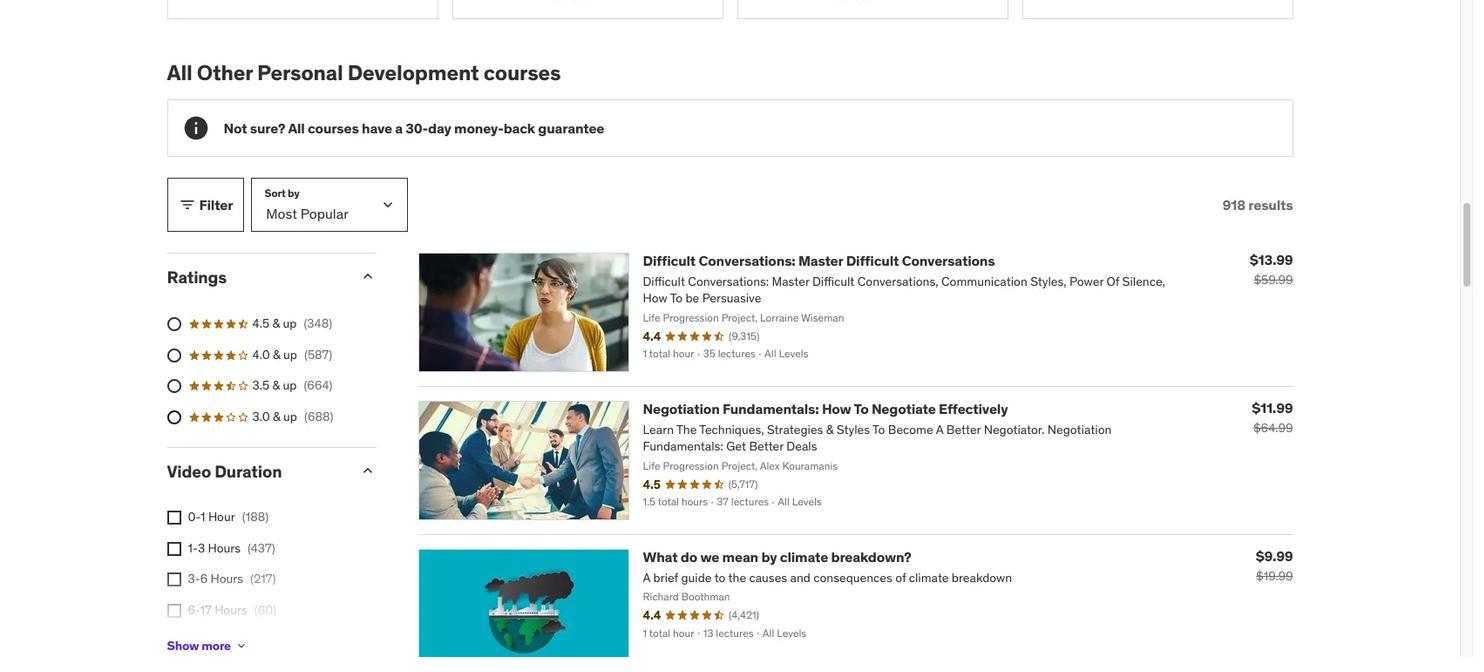 Task type: describe. For each thing, give the bounding box(es) containing it.
2 difficult from the left
[[846, 252, 899, 270]]

hours for 3-6 hours
[[211, 572, 243, 587]]

0-1 hour (188)
[[188, 510, 269, 525]]

3-
[[188, 572, 200, 587]]

(664)
[[304, 378, 333, 394]]

(348)
[[304, 316, 332, 331]]

(437)
[[248, 541, 275, 556]]

(688)
[[304, 409, 334, 425]]

6-
[[188, 603, 200, 618]]

do
[[681, 549, 698, 566]]

1-
[[188, 541, 198, 556]]

4.0
[[252, 347, 270, 363]]

ratings button
[[167, 267, 345, 288]]

hours for 1-3 hours
[[208, 541, 241, 556]]

& for 3.0
[[273, 409, 281, 425]]

$13.99 $59.99
[[1250, 251, 1294, 288]]

mean
[[723, 549, 759, 566]]

4.5
[[252, 316, 270, 331]]

what
[[643, 549, 678, 566]]

to
[[854, 401, 869, 418]]

effectively
[[939, 401, 1008, 418]]

1 difficult from the left
[[643, 252, 696, 270]]

small image
[[359, 462, 376, 479]]

all other personal development courses
[[167, 59, 561, 86]]

30-
[[406, 119, 428, 137]]

xsmall image for 1-
[[167, 542, 181, 556]]

filter button
[[167, 178, 244, 232]]

master
[[799, 252, 844, 270]]

17+
[[188, 634, 207, 649]]

3-6 hours (217)
[[188, 572, 276, 587]]

hours right 17+
[[210, 634, 243, 649]]

(217)
[[250, 572, 276, 587]]

1 horizontal spatial small image
[[359, 268, 376, 285]]

918 results status
[[1223, 196, 1294, 214]]

0-
[[188, 510, 201, 525]]

negotiation
[[643, 401, 720, 418]]

have
[[362, 119, 392, 137]]

& for 3.5
[[273, 378, 280, 394]]

difficult conversations: master difficult conversations link
[[643, 252, 995, 270]]

1 horizontal spatial courses
[[484, 59, 561, 86]]

up for 3.0 & up
[[283, 409, 297, 425]]

xsmall image inside show more button
[[234, 639, 248, 653]]

not sure? all courses have a 30-day money-back guarantee
[[224, 119, 605, 137]]

(587)
[[304, 347, 332, 363]]

up for 4.5 & up
[[283, 316, 297, 331]]

0 vertical spatial all
[[167, 59, 192, 86]]

personal
[[257, 59, 343, 86]]

17
[[200, 603, 212, 618]]

show
[[167, 638, 199, 654]]

negotiate
[[872, 401, 936, 418]]

day
[[428, 119, 451, 137]]

not
[[224, 119, 247, 137]]



Task type: locate. For each thing, give the bounding box(es) containing it.
3.5 & up (664)
[[252, 378, 333, 394]]

$64.99
[[1254, 421, 1294, 436]]

breakdown?
[[832, 549, 912, 566]]

xsmall image right more
[[234, 639, 248, 653]]

difficult
[[643, 252, 696, 270], [846, 252, 899, 270]]

$9.99 $19.99
[[1256, 548, 1294, 585]]

$19.99
[[1257, 569, 1294, 585]]

conversations:
[[699, 252, 796, 270]]

show more button
[[167, 629, 248, 658]]

& right 4.0
[[273, 347, 281, 363]]

what do we mean by climate breakdown?
[[643, 549, 912, 566]]

hours
[[208, 541, 241, 556], [211, 572, 243, 587], [215, 603, 247, 618], [210, 634, 243, 649]]

how
[[822, 401, 852, 418]]

money-
[[454, 119, 504, 137]]

$9.99
[[1256, 548, 1294, 565]]

a
[[395, 119, 403, 137]]

6
[[200, 572, 208, 587]]

3.0
[[252, 409, 270, 425]]

hour
[[208, 510, 235, 525]]

show more
[[167, 638, 231, 654]]

3.0 & up (688)
[[252, 409, 334, 425]]

up left (664)
[[283, 378, 297, 394]]

0 horizontal spatial all
[[167, 59, 192, 86]]

1
[[201, 510, 205, 525]]

xsmall image for 0-
[[167, 511, 181, 525]]

3
[[198, 541, 205, 556]]

small image
[[178, 196, 196, 214], [359, 268, 376, 285]]

negotiation fundamentals: how to negotiate effectively
[[643, 401, 1008, 418]]

918
[[1223, 196, 1246, 213]]

filter
[[199, 196, 233, 213]]

other
[[197, 59, 253, 86]]

courses left have
[[308, 119, 359, 137]]

xsmall image
[[167, 511, 181, 525], [167, 542, 181, 556], [167, 604, 181, 618], [234, 639, 248, 653]]

sure?
[[250, 119, 285, 137]]

by
[[762, 549, 777, 566]]

0 vertical spatial courses
[[484, 59, 561, 86]]

up left (688)
[[283, 409, 297, 425]]

up left (348)
[[283, 316, 297, 331]]

0 horizontal spatial courses
[[308, 119, 359, 137]]

video duration
[[167, 461, 282, 482]]

1 horizontal spatial difficult
[[846, 252, 899, 270]]

3.5
[[252, 378, 270, 394]]

918 results
[[1223, 196, 1294, 213]]

up left (587)
[[283, 347, 297, 363]]

difficult conversations: master difficult conversations
[[643, 252, 995, 270]]

negotiation fundamentals: how to negotiate effectively link
[[643, 401, 1008, 418]]

up for 4.0 & up
[[283, 347, 297, 363]]

all left other
[[167, 59, 192, 86]]

guarantee
[[538, 119, 605, 137]]

courses
[[484, 59, 561, 86], [308, 119, 359, 137]]

video duration button
[[167, 461, 345, 482]]

up
[[283, 316, 297, 331], [283, 347, 297, 363], [283, 378, 297, 394], [283, 409, 297, 425]]

hours right '3'
[[208, 541, 241, 556]]

$11.99
[[1252, 400, 1294, 417]]

difficult left conversations:
[[643, 252, 696, 270]]

small image inside filter button
[[178, 196, 196, 214]]

1 vertical spatial courses
[[308, 119, 359, 137]]

& for 4.0
[[273, 347, 281, 363]]

&
[[273, 316, 280, 331], [273, 347, 281, 363], [273, 378, 280, 394], [273, 409, 281, 425]]

duration
[[215, 461, 282, 482]]

6-17 hours (60)
[[188, 603, 277, 618]]

conversations
[[902, 252, 995, 270]]

& right 3.5
[[273, 378, 280, 394]]

climate
[[780, 549, 829, 566]]

$11.99 $64.99
[[1252, 400, 1294, 436]]

back
[[504, 119, 535, 137]]

xsmall image for 6-
[[167, 604, 181, 618]]

all right sure?
[[288, 119, 305, 137]]

xsmall image left 1-
[[167, 542, 181, 556]]

what do we mean by climate breakdown? link
[[643, 549, 912, 566]]

results
[[1249, 196, 1294, 213]]

0 horizontal spatial difficult
[[643, 252, 696, 270]]

1 vertical spatial all
[[288, 119, 305, 137]]

we
[[701, 549, 720, 566]]

all
[[167, 59, 192, 86], [288, 119, 305, 137]]

0 horizontal spatial small image
[[178, 196, 196, 214]]

more
[[202, 638, 231, 654]]

xsmall image left 6-
[[167, 604, 181, 618]]

xsmall image
[[167, 573, 181, 587]]

ratings
[[167, 267, 227, 288]]

1-3 hours (437)
[[188, 541, 275, 556]]

hours right the 17
[[215, 603, 247, 618]]

hours for 6-17 hours
[[215, 603, 247, 618]]

$59.99
[[1254, 272, 1294, 288]]

1 vertical spatial small image
[[359, 268, 376, 285]]

(188)
[[242, 510, 269, 525]]

up for 3.5 & up
[[283, 378, 297, 394]]

video
[[167, 461, 211, 482]]

difficult right master
[[846, 252, 899, 270]]

& right 4.5
[[273, 316, 280, 331]]

hours right 6
[[211, 572, 243, 587]]

development
[[348, 59, 479, 86]]

1 horizontal spatial all
[[288, 119, 305, 137]]

xsmall image left the '0-'
[[167, 511, 181, 525]]

0 vertical spatial small image
[[178, 196, 196, 214]]

(60)
[[254, 603, 277, 618]]

& for 4.5
[[273, 316, 280, 331]]

$13.99
[[1250, 251, 1294, 269]]

4.0 & up (587)
[[252, 347, 332, 363]]

17+ hours
[[188, 634, 243, 649]]

courses up back
[[484, 59, 561, 86]]

4.5 & up (348)
[[252, 316, 332, 331]]

fundamentals:
[[723, 401, 819, 418]]

& right 3.0 at the bottom left of the page
[[273, 409, 281, 425]]



Task type: vqa. For each thing, say whether or not it's contained in the screenshot.
xsmall icon in the Show more BUTTON
yes



